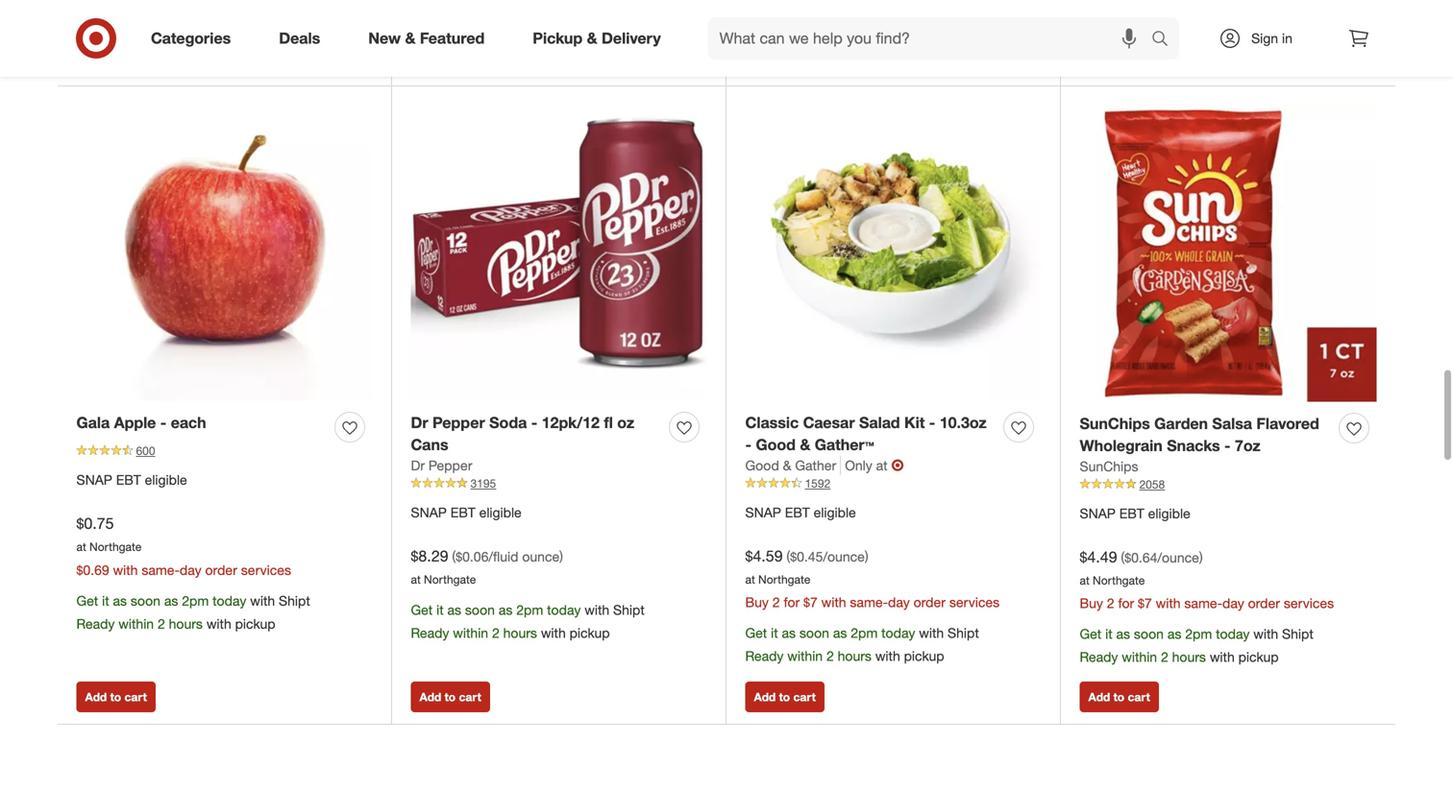 Task type: describe. For each thing, give the bounding box(es) containing it.
ebt for $4.59
[[785, 504, 810, 521]]

cans
[[411, 436, 448, 454]]

$4.49
[[1080, 548, 1117, 567]]

pickup & delivery link
[[516, 17, 685, 60]]

2pm for $4.59
[[851, 625, 878, 642]]

( for $4.59
[[787, 549, 790, 565]]

sign in
[[1251, 30, 1292, 47]]

1592
[[805, 476, 831, 491]]

shipt for gala apple - each
[[279, 593, 310, 610]]

$4.59
[[745, 547, 783, 566]]

salsa
[[1212, 415, 1252, 433]]

sunchips garden salsa flavored wholegrain snacks - 7oz
[[1080, 415, 1319, 455]]

good & gather only at ¬
[[745, 456, 904, 475]]

delivery
[[602, 29, 661, 48]]

northgate inside $4.49 ( $0.64 /ounce ) at northgate buy 2 for $7 with same-day order services
[[1093, 573, 1145, 588]]

at inside $4.59 ( $0.45 /ounce ) at northgate buy 2 for $7 with same-day order services
[[745, 573, 755, 587]]

for for $4.49
[[1118, 595, 1134, 612]]

hours for dr pepper soda - 12pk/12 fl oz cans
[[503, 625, 537, 642]]

services inside $0.75 at northgate $0.69 with same-day order services
[[241, 562, 291, 579]]

search
[[1143, 31, 1189, 50]]

in
[[1282, 30, 1292, 47]]

600 link
[[76, 443, 372, 460]]

12pk/12
[[542, 414, 600, 433]]

2 up search
[[1161, 10, 1168, 27]]

at inside good & gather only at ¬
[[876, 457, 888, 474]]

$0.69
[[76, 562, 109, 579]]

2058 link
[[1080, 476, 1377, 493]]

sign
[[1251, 30, 1278, 47]]

fl
[[604, 414, 613, 433]]

sign in link
[[1202, 17, 1322, 60]]

each
[[171, 414, 206, 433]]

ebt down 600
[[116, 472, 141, 489]]

& for delivery
[[587, 29, 597, 48]]

with inside $0.75 at northgate $0.69 with same-day order services
[[113, 562, 138, 579]]

ready for dr pepper soda - 12pk/12 fl oz cans
[[411, 625, 449, 642]]

ebt for $4.49
[[1119, 505, 1144, 522]]

good inside good & gather only at ¬
[[745, 457, 779, 474]]

pickup for 12pk/12
[[570, 625, 610, 642]]

get it as soon as 2pm today with shipt ready within 2 hours with pickup for $0.75
[[76, 593, 310, 633]]

3195
[[470, 476, 496, 491]]

day for $4.59
[[888, 594, 910, 611]]

it for $0.75
[[102, 593, 109, 610]]

northgate inside $4.59 ( $0.45 /ounce ) at northgate buy 2 for $7 with same-day order services
[[758, 573, 810, 587]]

$7 for $4.59
[[803, 594, 818, 611]]

eligible for $4.59
[[814, 504, 856, 521]]

hours for classic caesar salad kit - 10.3oz - good & gather™
[[838, 648, 872, 665]]

sunchips for sunchips
[[1080, 458, 1138, 475]]

kit
[[904, 414, 925, 433]]

today for $4.49
[[1216, 626, 1250, 643]]

at inside $4.49 ( $0.64 /ounce ) at northgate buy 2 for $7 with same-day order services
[[1080, 573, 1090, 588]]

/fluid
[[489, 549, 518, 565]]

apple
[[114, 414, 156, 433]]

it for $4.59
[[771, 625, 778, 642]]

gala
[[76, 414, 110, 433]]

What can we help you find? suggestions appear below search field
[[708, 17, 1156, 60]]

sunchips for sunchips garden salsa flavored wholegrain snacks - 7oz
[[1080, 415, 1150, 433]]

order for $4.49
[[1248, 595, 1280, 612]]

pickup for -
[[904, 648, 944, 665]]

flavored
[[1256, 415, 1319, 433]]

snap ebt eligible for $4.59
[[745, 504, 856, 521]]

$4.49 ( $0.64 /ounce ) at northgate buy 2 for $7 with same-day order services
[[1080, 548, 1334, 612]]

soon for $4.49
[[1134, 626, 1164, 643]]

sunchips garden salsa flavored wholegrain snacks - 7oz link
[[1080, 413, 1331, 457]]

same- for $4.59
[[850, 594, 888, 611]]

hours up search
[[1172, 10, 1206, 27]]

$0.06
[[456, 549, 489, 565]]

2pm for $8.29
[[516, 602, 543, 619]]

2 down $4.49 ( $0.64 /ounce ) at northgate buy 2 for $7 with same-day order services
[[1161, 649, 1168, 666]]

dr pepper soda - 12pk/12 fl oz cans link
[[411, 412, 662, 456]]

get it as soon as 2pm today with shipt ready within 2 hours with pickup for $4.49
[[1080, 626, 1313, 666]]

7oz
[[1235, 437, 1261, 455]]

$0.75
[[76, 515, 114, 534]]

) for $4.59
[[865, 549, 868, 565]]

dr pepper
[[411, 457, 472, 474]]

new & featured
[[368, 29, 485, 48]]

soon for $8.29
[[465, 602, 495, 619]]

- down 'classic'
[[745, 436, 752, 454]]

dr pepper link
[[411, 456, 472, 475]]

today for $8.29
[[547, 602, 581, 619]]

$4.59 ( $0.45 /ounce ) at northgate buy 2 for $7 with same-day order services
[[745, 547, 1000, 611]]

gala apple - each link
[[76, 412, 206, 434]]

ready for classic caesar salad kit - 10.3oz - good & gather™
[[745, 648, 784, 665]]

2 down $8.29 ( $0.06 /fluid ounce ) at northgate
[[492, 625, 500, 642]]

$0.75 at northgate $0.69 with same-day order services
[[76, 515, 291, 579]]

services for $4.59
[[949, 594, 1000, 611]]

) for $4.49
[[1199, 550, 1203, 566]]

pepper for dr pepper soda - 12pk/12 fl oz cans
[[432, 414, 485, 433]]

featured
[[420, 29, 485, 48]]

new
[[368, 29, 401, 48]]

services for $4.49
[[1284, 595, 1334, 612]]

snap up $0.75
[[76, 472, 112, 489]]

only
[[845, 457, 872, 474]]

deals
[[279, 29, 320, 48]]

& for featured
[[405, 29, 416, 48]]

¬
[[891, 456, 904, 475]]

get for $0.75
[[76, 593, 98, 610]]

today for $4.59
[[881, 625, 915, 642]]

get for $4.49
[[1080, 626, 1102, 643]]

1592 link
[[745, 475, 1041, 492]]

new & featured link
[[352, 17, 509, 60]]

with inside $4.59 ( $0.45 /ounce ) at northgate buy 2 for $7 with same-day order services
[[821, 594, 846, 611]]

classic caesar salad kit - 10.3oz - good & gather™
[[745, 414, 987, 454]]

northgate inside $0.75 at northgate $0.69 with same-day order services
[[89, 540, 142, 555]]

deals link
[[263, 17, 344, 60]]

shipt for sunchips garden salsa flavored wholegrain snacks - 7oz
[[1282, 626, 1313, 643]]

classic caesar salad kit - 10.3oz - good & gather™ link
[[745, 412, 996, 456]]

2pm for $4.49
[[1185, 626, 1212, 643]]

day inside $0.75 at northgate $0.69 with same-day order services
[[180, 562, 201, 579]]

oz
[[617, 414, 634, 433]]



Task type: vqa. For each thing, say whether or not it's contained in the screenshot.
3195
yes



Task type: locate. For each thing, give the bounding box(es) containing it.
it down '$4.59'
[[771, 625, 778, 642]]

(
[[452, 549, 456, 565], [787, 549, 790, 565], [1121, 550, 1125, 566]]

$0.64
[[1125, 550, 1157, 566]]

- left each
[[160, 414, 167, 433]]

buy down '$4.59'
[[745, 594, 769, 611]]

get down $4.49
[[1080, 626, 1102, 643]]

get down $8.29
[[411, 602, 433, 619]]

snap for $4.49
[[1080, 505, 1116, 522]]

dr pepper soda - 12pk/12 fl oz cans
[[411, 414, 634, 454]]

1 horizontal spatial day
[[888, 594, 910, 611]]

buy for $4.59
[[745, 594, 769, 611]]

hours down $8.29 ( $0.06 /fluid ounce ) at northgate
[[503, 625, 537, 642]]

snap ebt eligible down 1592
[[745, 504, 856, 521]]

get for $4.59
[[745, 625, 767, 642]]

1 vertical spatial good
[[745, 457, 779, 474]]

for inside $4.49 ( $0.64 /ounce ) at northgate buy 2 for $7 with same-day order services
[[1118, 595, 1134, 612]]

at down '$4.59'
[[745, 573, 755, 587]]

within for sunchips garden salsa flavored wholegrain snacks - 7oz
[[1122, 649, 1157, 666]]

$8.29
[[411, 547, 448, 566]]

it down $8.29
[[436, 602, 444, 619]]

eligible down 3195
[[479, 504, 522, 521]]

0 horizontal spatial same-
[[142, 562, 180, 579]]

2 horizontal spatial same-
[[1184, 595, 1222, 612]]

1 horizontal spatial /ounce
[[1157, 550, 1199, 566]]

get
[[76, 593, 98, 610], [411, 602, 433, 619], [745, 625, 767, 642], [1080, 626, 1102, 643]]

dr down cans
[[411, 457, 425, 474]]

& left gather
[[783, 457, 791, 474]]

( inside $4.59 ( $0.45 /ounce ) at northgate buy 2 for $7 with same-day order services
[[787, 549, 790, 565]]

soon down $8.29 ( $0.06 /fluid ounce ) at northgate
[[465, 602, 495, 619]]

1 horizontal spatial for
[[1118, 595, 1134, 612]]

2 horizontal spatial day
[[1222, 595, 1244, 612]]

at
[[876, 457, 888, 474], [76, 540, 86, 555], [411, 573, 421, 587], [745, 573, 755, 587], [1080, 573, 1090, 588]]

pepper
[[432, 414, 485, 433], [429, 457, 472, 474]]

eligible for $4.49
[[1148, 505, 1190, 522]]

- inside dr pepper soda - 12pk/12 fl oz cans
[[531, 414, 537, 433]]

snap for $4.59
[[745, 504, 781, 521]]

$7 inside $4.49 ( $0.64 /ounce ) at northgate buy 2 for $7 with same-day order services
[[1138, 595, 1152, 612]]

-
[[160, 414, 167, 433], [531, 414, 537, 433], [929, 414, 935, 433], [745, 436, 752, 454], [1224, 437, 1231, 455]]

order for $4.59
[[914, 594, 946, 611]]

ready for sunchips garden salsa flavored wholegrain snacks - 7oz
[[1080, 649, 1118, 666]]

2pm down $4.59 ( $0.45 /ounce ) at northgate buy 2 for $7 with same-day order services
[[851, 625, 878, 642]]

good
[[756, 436, 796, 454], [745, 457, 779, 474]]

( right $8.29
[[452, 549, 456, 565]]

3195 link
[[411, 475, 707, 492]]

pepper up cans
[[432, 414, 485, 433]]

sunchips up wholegrain in the right bottom of the page
[[1080, 415, 1150, 433]]

add
[[85, 51, 107, 66], [754, 51, 776, 66], [1088, 51, 1110, 66], [85, 691, 107, 705], [419, 691, 441, 705], [754, 691, 776, 705], [1088, 691, 1110, 705]]

buy inside $4.59 ( $0.45 /ounce ) at northgate buy 2 for $7 with same-day order services
[[745, 594, 769, 611]]

& for gather
[[783, 457, 791, 474]]

good inside classic caesar salad kit - 10.3oz - good & gather™
[[756, 436, 796, 454]]

( right $4.49
[[1121, 550, 1125, 566]]

snap ebt eligible for $4.49
[[1080, 505, 1190, 522]]

it down $4.49
[[1105, 626, 1112, 643]]

2 inside $4.49 ( $0.64 /ounce ) at northgate buy 2 for $7 with same-day order services
[[1107, 595, 1114, 612]]

northgate
[[89, 540, 142, 555], [424, 573, 476, 587], [758, 573, 810, 587], [1093, 573, 1145, 588]]

gala apple - each image
[[76, 105, 372, 401], [76, 105, 372, 401]]

northgate down $8.29
[[424, 573, 476, 587]]

$0.45
[[790, 549, 823, 565]]

today down $4.59 ( $0.45 /ounce ) at northgate buy 2 for $7 with same-day order services
[[881, 625, 915, 642]]

today
[[213, 593, 246, 610], [547, 602, 581, 619], [881, 625, 915, 642], [1216, 626, 1250, 643]]

categories
[[151, 29, 231, 48]]

2pm down ounce at the bottom left
[[516, 602, 543, 619]]

2058
[[1139, 477, 1165, 492]]

for for $4.59
[[784, 594, 800, 611]]

salad
[[859, 414, 900, 433]]

search button
[[1143, 17, 1189, 63]]

2 horizontal spatial (
[[1121, 550, 1125, 566]]

categories link
[[135, 17, 255, 60]]

at down $4.49
[[1080, 573, 1090, 588]]

at left the ¬
[[876, 457, 888, 474]]

snap
[[76, 472, 112, 489], [411, 504, 447, 521], [745, 504, 781, 521], [1080, 505, 1116, 522]]

dr
[[411, 414, 428, 433], [411, 457, 425, 474]]

0 horizontal spatial )
[[559, 549, 563, 565]]

0 horizontal spatial order
[[205, 562, 237, 579]]

with inside $4.49 ( $0.64 /ounce ) at northgate buy 2 for $7 with same-day order services
[[1156, 595, 1181, 612]]

& right "pickup"
[[587, 29, 597, 48]]

for inside $4.59 ( $0.45 /ounce ) at northgate buy 2 for $7 with same-day order services
[[784, 594, 800, 611]]

get it as soon as 2pm today with shipt ready within 2 hours with pickup down $4.59 ( $0.45 /ounce ) at northgate buy 2 for $7 with same-day order services
[[745, 625, 979, 665]]

soon down $0.45
[[799, 625, 829, 642]]

2pm down $4.49 ( $0.64 /ounce ) at northgate buy 2 for $7 with same-day order services
[[1185, 626, 1212, 643]]

1 dr from the top
[[411, 414, 428, 433]]

gather
[[795, 457, 836, 474]]

get it as soon as 2pm today with shipt ready within 2 hours with pickup down $4.49 ( $0.64 /ounce ) at northgate buy 2 for $7 with same-day order services
[[1080, 626, 1313, 666]]

gather™
[[815, 436, 874, 454]]

snap ebt eligible down 600
[[76, 472, 187, 489]]

buy for $4.49
[[1080, 595, 1103, 612]]

0 horizontal spatial for
[[784, 594, 800, 611]]

gala apple - each
[[76, 414, 206, 433]]

snap up $8.29
[[411, 504, 447, 521]]

1 horizontal spatial (
[[787, 549, 790, 565]]

hours for sunchips garden salsa flavored wholegrain snacks - 7oz
[[1172, 649, 1206, 666]]

pepper inside dr pepper soda - 12pk/12 fl oz cans
[[432, 414, 485, 433]]

$8.29 ( $0.06 /fluid ounce ) at northgate
[[411, 547, 563, 587]]

it for $4.49
[[1105, 626, 1112, 643]]

1 horizontal spatial buy
[[1080, 595, 1103, 612]]

shipt for dr pepper soda - 12pk/12 fl oz cans
[[613, 602, 645, 619]]

( right '$4.59'
[[787, 549, 790, 565]]

get for $8.29
[[411, 602, 433, 619]]

for down $0.45
[[784, 594, 800, 611]]

snap ebt eligible
[[76, 472, 187, 489], [411, 504, 522, 521], [745, 504, 856, 521], [1080, 505, 1190, 522]]

get it as soon as 2pm today with shipt ready within 2 hours with pickup for $4.59
[[745, 625, 979, 665]]

0 horizontal spatial /ounce
[[823, 549, 865, 565]]

2 down '$4.59'
[[772, 594, 780, 611]]

add to cart
[[85, 51, 147, 66], [754, 51, 816, 66], [1088, 51, 1150, 66], [85, 691, 147, 705], [419, 691, 481, 705], [754, 691, 816, 705], [1088, 691, 1150, 705]]

within for gala apple - each
[[118, 616, 154, 633]]

& inside good & gather only at ¬
[[783, 457, 791, 474]]

- right soda at the left bottom of page
[[531, 414, 537, 433]]

hours for gala apple - each
[[169, 616, 203, 633]]

soon
[[131, 593, 160, 610], [465, 602, 495, 619], [799, 625, 829, 642], [1134, 626, 1164, 643]]

/ounce inside $4.49 ( $0.64 /ounce ) at northgate buy 2 for $7 with same-day order services
[[1157, 550, 1199, 566]]

sunchips garden salsa flavored wholegrain snacks - 7oz image
[[1080, 105, 1377, 402], [1080, 105, 1377, 402]]

eligible for $8.29
[[479, 504, 522, 521]]

( for $4.49
[[1121, 550, 1125, 566]]

eligible
[[145, 472, 187, 489], [479, 504, 522, 521], [814, 504, 856, 521], [1148, 505, 1190, 522]]

1 horizontal spatial same-
[[850, 594, 888, 611]]

garden
[[1154, 415, 1208, 433]]

- inside 'sunchips garden salsa flavored wholegrain snacks - 7oz'
[[1224, 437, 1231, 455]]

ebt down 3195
[[450, 504, 475, 521]]

0 vertical spatial good
[[756, 436, 796, 454]]

dr up cans
[[411, 414, 428, 433]]

sunchips
[[1080, 415, 1150, 433], [1080, 458, 1138, 475]]

$7 for $4.49
[[1138, 595, 1152, 612]]

ready for gala apple - each
[[76, 616, 115, 633]]

wholegrain
[[1080, 437, 1163, 455]]

northgate down $4.49
[[1093, 573, 1145, 588]]

buy inside $4.49 ( $0.64 /ounce ) at northgate buy 2 for $7 with same-day order services
[[1080, 595, 1103, 612]]

1 vertical spatial pepper
[[429, 457, 472, 474]]

/ounce inside $4.59 ( $0.45 /ounce ) at northgate buy 2 for $7 with same-day order services
[[823, 549, 865, 565]]

hours down $4.59 ( $0.45 /ounce ) at northgate buy 2 for $7 with same-day order services
[[838, 648, 872, 665]]

& up gather
[[800, 436, 810, 454]]

at inside $0.75 at northgate $0.69 with same-day order services
[[76, 540, 86, 555]]

soda
[[489, 414, 527, 433]]

northgate down $0.75
[[89, 540, 142, 555]]

within
[[1122, 10, 1157, 27], [118, 616, 154, 633], [453, 625, 488, 642], [787, 648, 823, 665], [1122, 649, 1157, 666]]

1 sunchips from the top
[[1080, 415, 1150, 433]]

ready
[[1080, 10, 1118, 27], [76, 616, 115, 633], [411, 625, 449, 642], [745, 648, 784, 665], [1080, 649, 1118, 666]]

order inside $0.75 at northgate $0.69 with same-day order services
[[205, 562, 237, 579]]

0 horizontal spatial services
[[241, 562, 291, 579]]

day for $4.49
[[1222, 595, 1244, 612]]

2pm down $0.75 at northgate $0.69 with same-day order services
[[182, 593, 209, 610]]

eligible down 600
[[145, 472, 187, 489]]

2 inside $4.59 ( $0.45 /ounce ) at northgate buy 2 for $7 with same-day order services
[[772, 594, 780, 611]]

snap ebt eligible down 3195
[[411, 504, 522, 521]]

services inside $4.59 ( $0.45 /ounce ) at northgate buy 2 for $7 with same-day order services
[[949, 594, 1000, 611]]

2 horizontal spatial services
[[1284, 595, 1334, 612]]

caesar
[[803, 414, 855, 433]]

buy down $4.49
[[1080, 595, 1103, 612]]

( inside $4.49 ( $0.64 /ounce ) at northgate buy 2 for $7 with same-day order services
[[1121, 550, 1125, 566]]

1 vertical spatial dr
[[411, 457, 425, 474]]

classic
[[745, 414, 799, 433]]

hours
[[1172, 10, 1206, 27], [169, 616, 203, 633], [503, 625, 537, 642], [838, 648, 872, 665], [1172, 649, 1206, 666]]

eligible down 1592
[[814, 504, 856, 521]]

shipt for classic caesar salad kit - 10.3oz - good & gather™
[[948, 625, 979, 642]]

same- inside $4.49 ( $0.64 /ounce ) at northgate buy 2 for $7 with same-day order services
[[1184, 595, 1222, 612]]

/ounce for $4.59
[[823, 549, 865, 565]]

at down $8.29
[[411, 573, 421, 587]]

0 horizontal spatial (
[[452, 549, 456, 565]]

/ounce
[[823, 549, 865, 565], [1157, 550, 1199, 566]]

0 vertical spatial dr
[[411, 414, 428, 433]]

at up $0.69
[[76, 540, 86, 555]]

snap ebt eligible down 2058
[[1080, 505, 1190, 522]]

soon down $0.64
[[1134, 626, 1164, 643]]

same- for $4.49
[[1184, 595, 1222, 612]]

shipt
[[279, 593, 310, 610], [613, 602, 645, 619], [948, 625, 979, 642], [1282, 626, 1313, 643]]

get it as soon as 2pm today with shipt ready within 2 hours with pickup down ounce at the bottom left
[[411, 602, 645, 642]]

with
[[1210, 10, 1235, 27], [113, 562, 138, 579], [250, 593, 275, 610], [821, 594, 846, 611], [1156, 595, 1181, 612], [585, 602, 609, 619], [206, 616, 231, 633], [541, 625, 566, 642], [919, 625, 944, 642], [1253, 626, 1278, 643], [875, 648, 900, 665], [1210, 649, 1235, 666]]

get it as soon as 2pm today with shipt ready within 2 hours with pickup for $8.29
[[411, 602, 645, 642]]

2 down $4.59 ( $0.45 /ounce ) at northgate buy 2 for $7 with same-day order services
[[826, 648, 834, 665]]

day inside $4.49 ( $0.64 /ounce ) at northgate buy 2 for $7 with same-day order services
[[1222, 595, 1244, 612]]

same- inside $4.59 ( $0.45 /ounce ) at northgate buy 2 for $7 with same-day order services
[[850, 594, 888, 611]]

2pm
[[182, 593, 209, 610], [516, 602, 543, 619], [851, 625, 878, 642], [1185, 626, 1212, 643]]

at inside $8.29 ( $0.06 /fluid ounce ) at northgate
[[411, 573, 421, 587]]

for
[[784, 594, 800, 611], [1118, 595, 1134, 612]]

order inside $4.49 ( $0.64 /ounce ) at northgate buy 2 for $7 with same-day order services
[[1248, 595, 1280, 612]]

/ounce down 1592
[[823, 549, 865, 565]]

northgate inside $8.29 ( $0.06 /fluid ounce ) at northgate
[[424, 573, 476, 587]]

1 horizontal spatial )
[[865, 549, 868, 565]]

classic caesar salad kit - 10.3oz - good & gather™ image
[[745, 105, 1041, 401], [745, 105, 1041, 401]]

northgate down '$4.59'
[[758, 573, 810, 587]]

good & gather link
[[745, 456, 841, 475]]

0 horizontal spatial buy
[[745, 594, 769, 611]]

snacks
[[1167, 437, 1220, 455]]

) right $0.45
[[865, 549, 868, 565]]

2pm for $0.75
[[182, 593, 209, 610]]

get it as soon as 2pm today with shipt ready within 2 hours with pickup down $0.75 at northgate $0.69 with same-day order services
[[76, 593, 310, 633]]

ounce
[[522, 549, 559, 565]]

dr inside dr pepper soda - 12pk/12 fl oz cans
[[411, 414, 428, 433]]

get it as soon as 2pm today with shipt ready within 2 hours with pickup
[[76, 593, 310, 633], [411, 602, 645, 642], [745, 625, 979, 665], [1080, 626, 1313, 666]]

)
[[559, 549, 563, 565], [865, 549, 868, 565], [1199, 550, 1203, 566]]

services inside $4.49 ( $0.64 /ounce ) at northgate buy 2 for $7 with same-day order services
[[1284, 595, 1334, 612]]

600
[[136, 444, 155, 458]]

it for $8.29
[[436, 602, 444, 619]]

dr for dr pepper soda - 12pk/12 fl oz cans
[[411, 414, 428, 433]]

$7
[[803, 594, 818, 611], [1138, 595, 1152, 612]]

( inside $8.29 ( $0.06 /fluid ounce ) at northgate
[[452, 549, 456, 565]]

/ounce down 2058
[[1157, 550, 1199, 566]]

1 horizontal spatial $7
[[1138, 595, 1152, 612]]

pepper down cans
[[429, 457, 472, 474]]

2 sunchips from the top
[[1080, 458, 1138, 475]]

pickup
[[1238, 10, 1279, 27], [235, 616, 275, 633], [570, 625, 610, 642], [904, 648, 944, 665], [1238, 649, 1279, 666]]

1 horizontal spatial order
[[914, 594, 946, 611]]

for down $0.64
[[1118, 595, 1134, 612]]

) inside $8.29 ( $0.06 /fluid ounce ) at northgate
[[559, 549, 563, 565]]

dr for dr pepper
[[411, 457, 425, 474]]

to
[[110, 51, 121, 66], [779, 51, 790, 66], [1113, 51, 1125, 66], [110, 691, 121, 705], [445, 691, 456, 705], [779, 691, 790, 705], [1113, 691, 1125, 705]]

2
[[1161, 10, 1168, 27], [772, 594, 780, 611], [1107, 595, 1114, 612], [158, 616, 165, 633], [492, 625, 500, 642], [826, 648, 834, 665], [1161, 649, 1168, 666]]

) inside $4.49 ( $0.64 /ounce ) at northgate buy 2 for $7 with same-day order services
[[1199, 550, 1203, 566]]

today down $0.75 at northgate $0.69 with same-day order services
[[213, 593, 246, 610]]

add to cart button
[[76, 43, 156, 74], [745, 43, 824, 74], [1080, 43, 1159, 74], [76, 682, 156, 713], [411, 682, 490, 713], [745, 682, 824, 713], [1080, 682, 1159, 713]]

0 vertical spatial pepper
[[432, 414, 485, 433]]

hours down $4.49 ( $0.64 /ounce ) at northgate buy 2 for $7 with same-day order services
[[1172, 649, 1206, 666]]

it
[[102, 593, 109, 610], [436, 602, 444, 619], [771, 625, 778, 642], [1105, 626, 1112, 643]]

1 vertical spatial sunchips
[[1080, 458, 1138, 475]]

hours down $0.75 at northgate $0.69 with same-day order services
[[169, 616, 203, 633]]

snap for $8.29
[[411, 504, 447, 521]]

dr pepper soda - 12pk/12 fl oz cans image
[[411, 105, 707, 401], [411, 105, 707, 401]]

same-
[[142, 562, 180, 579], [850, 594, 888, 611], [1184, 595, 1222, 612]]

2 dr from the top
[[411, 457, 425, 474]]

) right $0.64
[[1199, 550, 1203, 566]]

0 vertical spatial sunchips
[[1080, 415, 1150, 433]]

( for $8.29
[[452, 549, 456, 565]]

& inside classic caesar salad kit - 10.3oz - good & gather™
[[800, 436, 810, 454]]

10.3oz
[[940, 414, 987, 433]]

pickup for wholegrain
[[1238, 649, 1279, 666]]

) inside $4.59 ( $0.45 /ounce ) at northgate buy 2 for $7 with same-day order services
[[865, 549, 868, 565]]

within for dr pepper soda - 12pk/12 fl oz cans
[[453, 625, 488, 642]]

sunchips link
[[1080, 457, 1138, 476]]

- right kit
[[929, 414, 935, 433]]

soon for $0.75
[[131, 593, 160, 610]]

as
[[113, 593, 127, 610], [164, 593, 178, 610], [447, 602, 461, 619], [499, 602, 513, 619], [782, 625, 796, 642], [833, 625, 847, 642], [1116, 626, 1130, 643], [1167, 626, 1181, 643]]

&
[[405, 29, 416, 48], [587, 29, 597, 48], [800, 436, 810, 454], [783, 457, 791, 474]]

sunchips down wholegrain in the right bottom of the page
[[1080, 458, 1138, 475]]

2 down $0.75 at northgate $0.69 with same-day order services
[[158, 616, 165, 633]]

soon down $0.75 at northgate $0.69 with same-day order services
[[131, 593, 160, 610]]

0 horizontal spatial day
[[180, 562, 201, 579]]

) right the "/fluid" at the bottom left of page
[[559, 549, 563, 565]]

ebt down 2058
[[1119, 505, 1144, 522]]

snap up $4.49
[[1080, 505, 1116, 522]]

order inside $4.59 ( $0.45 /ounce ) at northgate buy 2 for $7 with same-day order services
[[914, 594, 946, 611]]

& right new
[[405, 29, 416, 48]]

2 down $4.49
[[1107, 595, 1114, 612]]

$7 inside $4.59 ( $0.45 /ounce ) at northgate buy 2 for $7 with same-day order services
[[803, 594, 818, 611]]

snap up '$4.59'
[[745, 504, 781, 521]]

pickup
[[533, 29, 583, 48]]

today for $0.75
[[213, 593, 246, 610]]

sunchips inside 'sunchips garden salsa flavored wholegrain snacks - 7oz'
[[1080, 415, 1150, 433]]

soon for $4.59
[[799, 625, 829, 642]]

/ounce for $4.49
[[1157, 550, 1199, 566]]

day inside $4.59 ( $0.45 /ounce ) at northgate buy 2 for $7 with same-day order services
[[888, 594, 910, 611]]

pickup & delivery
[[533, 29, 661, 48]]

services
[[241, 562, 291, 579], [949, 594, 1000, 611], [1284, 595, 1334, 612]]

snap ebt eligible for $8.29
[[411, 504, 522, 521]]

it down $0.69
[[102, 593, 109, 610]]

get down '$4.59'
[[745, 625, 767, 642]]

ready within 2 hours with pickup
[[1080, 10, 1279, 27]]

$7 down $0.64
[[1138, 595, 1152, 612]]

within for classic caesar salad kit - 10.3oz - good & gather™
[[787, 648, 823, 665]]

2 horizontal spatial )
[[1199, 550, 1203, 566]]

eligible down 2058
[[1148, 505, 1190, 522]]

today down $4.49 ( $0.64 /ounce ) at northgate buy 2 for $7 with same-day order services
[[1216, 626, 1250, 643]]

pepper for dr pepper
[[429, 457, 472, 474]]

same- inside $0.75 at northgate $0.69 with same-day order services
[[142, 562, 180, 579]]

ebt down 1592
[[785, 504, 810, 521]]

1 horizontal spatial services
[[949, 594, 1000, 611]]

get down $0.69
[[76, 593, 98, 610]]

- left the 7oz
[[1224, 437, 1231, 455]]

$7 down $0.45
[[803, 594, 818, 611]]

2 horizontal spatial order
[[1248, 595, 1280, 612]]

today down ounce at the bottom left
[[547, 602, 581, 619]]

0 horizontal spatial $7
[[803, 594, 818, 611]]

ebt for $8.29
[[450, 504, 475, 521]]



